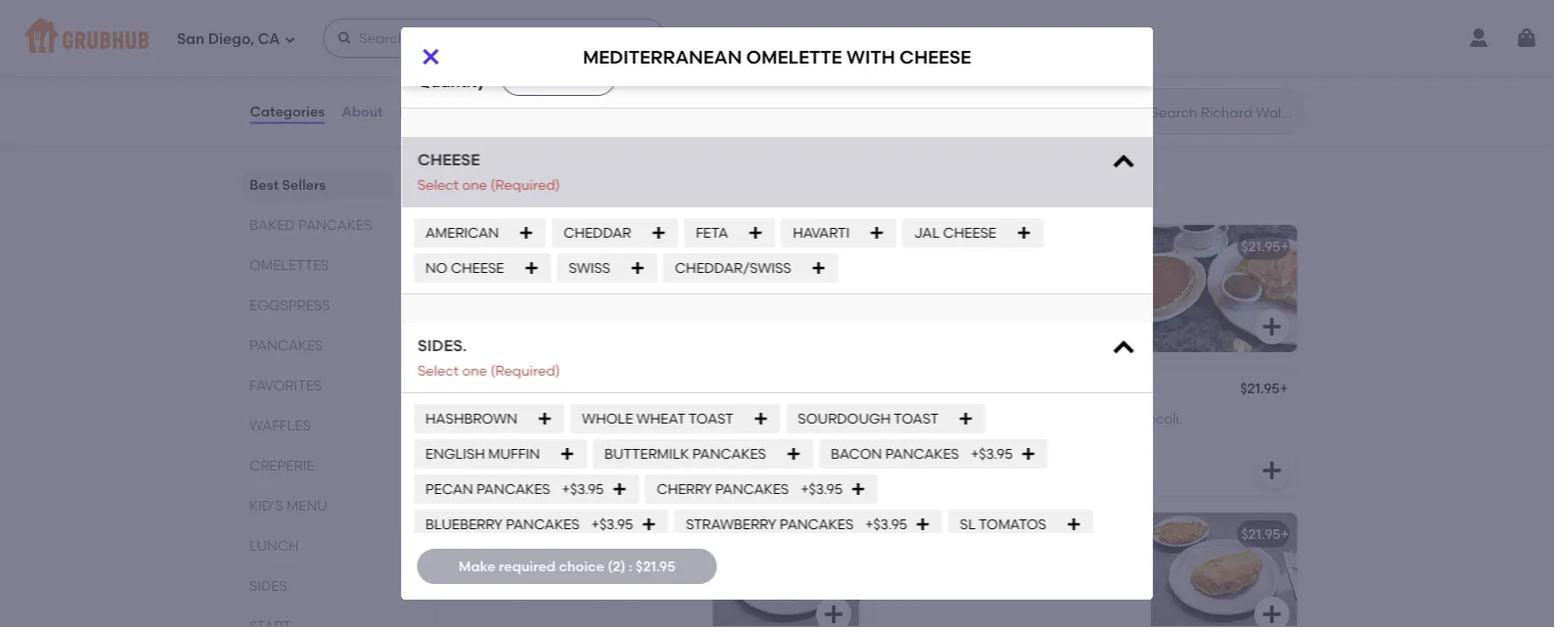 Task type: describe. For each thing, give the bounding box(es) containing it.
cherry pancakes
[[656, 481, 789, 497]]

bell
[[568, 410, 592, 427]]

olé!
[[1009, 346, 1036, 362]]

jal
[[914, 224, 940, 241]]

no
[[425, 260, 447, 276]]

lunch tab
[[249, 535, 386, 556]]

$21.95 + for santa fe omelette
[[1242, 238, 1289, 255]]

sourdough
[[798, 410, 891, 427]]

search icon image
[[1120, 100, 1143, 123]]

pancakes for baked pancakes
[[298, 216, 372, 233]]

delight.
[[1015, 52, 1065, 69]]

tomatos
[[979, 516, 1046, 532]]

cheese up the onions,
[[1072, 382, 1126, 399]]

santa
[[887, 238, 934, 255]]

+$3.95 for bacon pancakes
[[971, 445, 1013, 462]]

baked inside tab
[[249, 216, 295, 233]]

ham
[[887, 526, 920, 543]]

cheese;
[[980, 326, 1031, 342]]

menu
[[286, 497, 327, 514]]

cheese up southwestern
[[943, 224, 996, 241]]

san
[[177, 30, 205, 48]]

baked for baked pecan pancake
[[449, 24, 496, 41]]

the
[[945, 346, 966, 362]]

san diego, ca
[[177, 30, 280, 48]]

cherry
[[656, 481, 712, 497]]

+$3.95 for pecan pancakes
[[562, 481, 604, 497]]

onions,
[[1043, 410, 1093, 427]]

tender
[[449, 52, 494, 69]]

choice
[[559, 558, 605, 575]]

wheat
[[636, 410, 685, 427]]

swiss
[[568, 260, 610, 276]]

sides tab
[[249, 575, 386, 596]]

omelette left a
[[747, 46, 843, 67]]

sides
[[249, 577, 287, 594]]

of
[[939, 286, 952, 303]]

lover's
[[971, 52, 1012, 69]]

cheese up cheddar/swiss
[[688, 238, 743, 255]]

1 horizontal spatial cinnamon
[[900, 52, 967, 69]]

cheese right ham at right
[[937, 526, 991, 543]]

waffles
[[249, 417, 310, 433]]

zesty
[[887, 266, 922, 283]]

omelettes inside tab
[[249, 256, 329, 273]]

favorites tab
[[249, 375, 386, 395]]

american
[[425, 224, 499, 241]]

on
[[924, 346, 941, 362]]

(2)
[[608, 558, 626, 575]]

2 toast from the left
[[894, 410, 938, 427]]

tomatoes, inside fresh spinach, tomatoes, onions, oregano, kalamata olives and gourmet feta cheese.
[[547, 266, 615, 283]]

required
[[499, 558, 556, 575]]

omelette right 'sl'
[[994, 526, 1067, 543]]

fresh
[[449, 266, 484, 283]]

1 horizontal spatial omelettes
[[433, 179, 557, 204]]

western
[[449, 382, 516, 399]]

sellers
[[282, 176, 325, 193]]

western with cheese image
[[713, 369, 860, 496]]

pure
[[513, 72, 544, 88]]

+ for western with cheese
[[843, 382, 851, 399]]

a
[[887, 52, 897, 69]]

:
[[629, 558, 633, 575]]

served
[[1034, 326, 1079, 342]]

peppers.
[[595, 410, 653, 427]]

mushrooms, tomatoes, onions, and broccoli.
[[887, 410, 1183, 427]]

+$3.95 for strawberry pancakes
[[865, 516, 907, 532]]

onions, inside zesty southwestern omelet with a medley of fresh onions, cilantro, tomatoes, and jalapeño peppers with jalapeño cheese; served with salsa on the side - olé!
[[991, 286, 1039, 303]]

baked
[[449, 92, 491, 108]]

creperie
[[249, 457, 314, 474]]

with down peppers at the right of the page
[[1082, 326, 1110, 342]]

glaze;
[[618, 72, 657, 88]]

make required choice (2) : $21.95
[[459, 558, 676, 575]]

bacon & cheese omelette
[[449, 526, 648, 543]]

sourdough toast
[[798, 410, 938, 427]]

spinach,
[[487, 266, 544, 283]]

pancakes for buttermilk pancakes
[[692, 445, 766, 462]]

broccoli.
[[1126, 410, 1183, 427]]

make
[[459, 558, 496, 575]]

ham, onions, and bell peppers.
[[449, 410, 653, 427]]

(required) for cheese
[[490, 176, 560, 193]]

bacon pancakes
[[831, 445, 959, 462]]

baked pecan pancake image
[[713, 11, 860, 138]]

omelet
[[1017, 266, 1064, 283]]

omelette up swiss
[[572, 238, 645, 255]]

pancake for and
[[551, 24, 619, 41]]

feta
[[696, 224, 728, 241]]

veronica's veggie with cheese
[[887, 382, 1126, 399]]

oregano,
[[449, 286, 508, 303]]

sides.
[[417, 336, 467, 355]]

lunch
[[249, 537, 299, 554]]

a cinnamon lover's delight.
[[887, 52, 1065, 69]]

jal cheese
[[914, 224, 996, 241]]

pancakes for pecan pancakes
[[476, 481, 550, 497]]

english
[[425, 445, 485, 462]]

blueberry
[[425, 516, 502, 532]]

categories
[[250, 103, 325, 120]]

pecan pancakes
[[425, 481, 550, 497]]

baked pancakes
[[249, 216, 372, 233]]

buttermilk pancakes
[[604, 445, 766, 462]]

fresh
[[956, 286, 988, 303]]

pancake for delight.
[[1022, 24, 1090, 41]]

1 horizontal spatial mediterranean
[[583, 46, 742, 67]]

main navigation navigation
[[0, 0, 1555, 76]]

kid's menu
[[249, 497, 327, 514]]

sl tomatos
[[960, 516, 1046, 532]]

1 vertical spatial mediterranean omelette with cheese
[[449, 238, 743, 255]]

strawberry
[[686, 516, 776, 532]]

no cheese
[[425, 260, 504, 276]]



Task type: vqa. For each thing, say whether or not it's contained in the screenshot.
pancakes associated with PECAN PANCAKES
yes



Task type: locate. For each thing, give the bounding box(es) containing it.
0 vertical spatial mediterranean omelette with cheese
[[583, 46, 972, 67]]

veggie
[[976, 382, 1028, 399]]

omelettes
[[433, 179, 557, 204], [249, 256, 329, 273]]

cheese right a
[[900, 46, 972, 67]]

baked up tender
[[449, 24, 496, 41]]

cheese inside the cheese select one (required)
[[417, 150, 480, 169]]

whole
[[582, 410, 633, 427]]

onions, down western with cheese
[[488, 410, 535, 427]]

Input item quantity number field
[[537, 60, 580, 95]]

best sellers
[[249, 176, 325, 193]]

0 vertical spatial jalapeño
[[988, 306, 1046, 323]]

ham,
[[449, 410, 485, 427]]

svg image
[[1516, 26, 1539, 50], [337, 30, 353, 46], [284, 34, 296, 45], [419, 45, 443, 68], [822, 101, 846, 124], [1261, 101, 1284, 124], [518, 225, 534, 241], [748, 225, 763, 241], [869, 225, 885, 241], [811, 260, 826, 276], [537, 411, 552, 426], [753, 411, 768, 426], [958, 411, 974, 426], [822, 459, 846, 483], [611, 481, 627, 497], [850, 481, 866, 497], [1066, 516, 1082, 532], [822, 603, 846, 626], [1261, 603, 1284, 626]]

a
[[1098, 266, 1107, 283]]

cheddar/swiss
[[675, 260, 791, 276]]

best sellers tab
[[249, 174, 386, 195]]

0 vertical spatial bacon
[[831, 445, 882, 462]]

mushrooms,
[[887, 410, 967, 427]]

about button
[[341, 76, 384, 147]]

1 horizontal spatial jalapeño
[[988, 306, 1046, 323]]

1 (required) from the top
[[490, 176, 560, 193]]

creperie tab
[[249, 455, 386, 476]]

1 vertical spatial mediterranean
[[449, 238, 569, 255]]

baked pancakes tab
[[249, 214, 386, 235]]

pancakes
[[298, 216, 372, 233], [249, 337, 323, 353], [692, 445, 766, 462], [885, 445, 959, 462], [476, 481, 550, 497], [715, 481, 789, 497], [506, 516, 579, 532], [780, 516, 853, 532]]

select inside sides. select one (required)
[[417, 362, 459, 379]]

& for ham
[[923, 526, 934, 543]]

cheese down 'reviews' button
[[417, 150, 480, 169]]

tomatoes, down medley
[[887, 306, 955, 323]]

cinnamon down pecans at the left top of page
[[547, 72, 614, 88]]

$21.95 + for bacon & cheese omelette
[[803, 526, 851, 543]]

bacon for bacon pancakes
[[831, 445, 882, 462]]

reviews button
[[399, 76, 455, 147]]

0 horizontal spatial cinnamon
[[547, 72, 614, 88]]

eggspress
[[249, 296, 330, 313]]

perfection.
[[511, 92, 583, 108]]

2 horizontal spatial baked
[[887, 24, 934, 41]]

jalapeño up the
[[918, 326, 977, 342]]

0 horizontal spatial tomatoes,
[[547, 266, 615, 283]]

bacon down sourdough toast
[[831, 445, 882, 462]]

toast
[[688, 410, 733, 427], [894, 410, 938, 427]]

0 vertical spatial cinnamon
[[900, 52, 967, 69]]

2 select from the top
[[417, 362, 459, 379]]

fe
[[937, 238, 953, 255]]

+$3.95
[[971, 445, 1013, 462], [562, 481, 604, 497], [801, 481, 842, 497], [591, 516, 633, 532], [865, 516, 907, 532]]

0 horizontal spatial toast
[[688, 410, 733, 427]]

1 horizontal spatial bacon
[[831, 445, 882, 462]]

$21.95
[[808, 24, 848, 41], [803, 238, 843, 255], [1242, 238, 1281, 255], [1241, 380, 1280, 397], [803, 382, 843, 399], [803, 526, 843, 543], [1242, 526, 1281, 543], [636, 558, 676, 575]]

0 vertical spatial select
[[417, 176, 459, 193]]

mediterranean omelette with cheese
[[583, 46, 972, 67], [449, 238, 743, 255]]

one inside the cheese select one (required)
[[462, 176, 487, 193]]

& up the required
[[504, 526, 515, 543]]

1 pancake from the left
[[551, 24, 619, 41]]

pancakes for cherry pancakes
[[715, 481, 789, 497]]

one
[[462, 176, 487, 193], [462, 362, 487, 379]]

(required) inside sides. select one (required)
[[490, 362, 560, 379]]

english muffin
[[425, 445, 540, 462]]

cinnamon
[[900, 52, 967, 69], [547, 72, 614, 88]]

bacon for bacon & cheese omelette
[[449, 526, 501, 543]]

select down sides.
[[417, 362, 459, 379]]

ham & cheese omelette image
[[1151, 513, 1298, 627]]

pancakes up cherry pancakes
[[692, 445, 766, 462]]

+ for mediterranean omelette with cheese
[[843, 238, 851, 255]]

&
[[504, 526, 515, 543], [923, 526, 934, 543]]

1 horizontal spatial baked
[[449, 24, 496, 41]]

mediterranean omelette with cheese image
[[713, 225, 860, 352]]

and down fresh at top right
[[958, 306, 984, 323]]

1 vertical spatial select
[[417, 362, 459, 379]]

georgia
[[498, 52, 552, 69]]

1 horizontal spatial &
[[923, 526, 934, 543]]

1 vertical spatial pecan
[[425, 481, 473, 497]]

pancakes up the required
[[506, 516, 579, 532]]

omelettes up eggspress
[[249, 256, 329, 273]]

0 horizontal spatial jalapeño
[[918, 326, 977, 342]]

2 & from the left
[[923, 526, 934, 543]]

select up american
[[417, 176, 459, 193]]

(required) up american
[[490, 176, 560, 193]]

pecans
[[555, 52, 604, 69]]

$21.95 + for western with cheese
[[803, 382, 851, 399]]

2 vertical spatial onions,
[[488, 410, 535, 427]]

1 vertical spatial jalapeño
[[918, 326, 977, 342]]

0 horizontal spatial baked
[[249, 216, 295, 233]]

$21.95 + for mediterranean omelette with cheese
[[803, 238, 851, 255]]

1 horizontal spatial pecan
[[499, 24, 548, 41]]

with
[[847, 46, 896, 67], [648, 238, 685, 255], [519, 382, 556, 399], [1032, 382, 1069, 399]]

0 horizontal spatial omelettes
[[249, 256, 329, 273]]

1 select from the top
[[417, 176, 459, 193]]

(required) for sides.
[[490, 362, 560, 379]]

2 one from the top
[[462, 362, 487, 379]]

hashbrown
[[425, 410, 517, 427]]

baked down best
[[249, 216, 295, 233]]

0 vertical spatial pecan
[[499, 24, 548, 41]]

about
[[342, 103, 383, 120]]

1 horizontal spatial tomatoes,
[[887, 306, 955, 323]]

omelette up southwestern
[[956, 238, 1029, 255]]

& right ham at right
[[923, 526, 934, 543]]

tomatoes,
[[970, 410, 1040, 427]]

0 horizontal spatial &
[[504, 526, 515, 543]]

omelette up (2)
[[575, 526, 648, 543]]

2 pancake from the left
[[1022, 24, 1090, 41]]

medley
[[887, 286, 936, 303]]

and up glaze;
[[608, 52, 634, 69]]

1 toast from the left
[[688, 410, 733, 427]]

cinnamon right a
[[900, 52, 967, 69]]

0 horizontal spatial bacon
[[449, 526, 501, 543]]

whole wheat toast
[[582, 410, 733, 427]]

select inside the cheese select one (required)
[[417, 176, 459, 193]]

cheese up oregano,
[[451, 260, 504, 276]]

1 horizontal spatial toast
[[894, 410, 938, 427]]

mediterranean up spinach,
[[449, 238, 569, 255]]

0 horizontal spatial pancake
[[551, 24, 619, 41]]

pecan up the georgia
[[499, 24, 548, 41]]

Search Richard Walker's Pancake House search field
[[1149, 103, 1299, 121]]

0 vertical spatial omelettes
[[433, 179, 557, 204]]

southwestern
[[925, 266, 1014, 283]]

onions, down omelet
[[991, 286, 1039, 303]]

baked up a
[[887, 24, 934, 41]]

omelettes tab
[[249, 254, 386, 275]]

1 vertical spatial tomatoes,
[[887, 306, 955, 323]]

tender georgia pecans and imported pure cinnamon glaze; baked to perfection.
[[449, 52, 657, 108]]

tomatoes, up olives at the left
[[547, 266, 615, 283]]

toast down veronica's
[[894, 410, 938, 427]]

& for bacon
[[504, 526, 515, 543]]

pancakes up the strawberry pancakes
[[715, 481, 789, 497]]

and right the onions,
[[1096, 410, 1123, 427]]

pancakes up omelettes tab
[[298, 216, 372, 233]]

1 vertical spatial omelettes
[[249, 256, 329, 273]]

cheese
[[900, 46, 972, 67], [417, 150, 480, 169], [943, 224, 996, 241], [688, 238, 743, 255], [451, 260, 504, 276], [559, 382, 613, 399], [1072, 382, 1126, 399], [518, 526, 572, 543], [937, 526, 991, 543]]

olives
[[581, 286, 618, 303]]

one for cheese
[[462, 176, 487, 193]]

blueberry pancakes
[[425, 516, 579, 532]]

+$3.95 up (2)
[[591, 516, 633, 532]]

2 horizontal spatial onions,
[[991, 286, 1039, 303]]

+$3.95 for cherry pancakes
[[801, 481, 842, 497]]

pancake up delight.
[[1022, 24, 1090, 41]]

0 horizontal spatial onions,
[[488, 410, 535, 427]]

kalamata
[[512, 286, 578, 303]]

one inside sides. select one (required)
[[462, 362, 487, 379]]

svg image
[[1110, 149, 1137, 176], [651, 225, 666, 241], [1016, 225, 1032, 241], [523, 260, 539, 276], [630, 260, 645, 276], [822, 315, 846, 339], [1261, 315, 1284, 339], [1110, 335, 1137, 362], [559, 446, 575, 462], [786, 446, 801, 462], [1021, 446, 1036, 462], [1261, 459, 1284, 483], [641, 516, 656, 532], [915, 516, 931, 532]]

kid's
[[249, 497, 283, 514]]

waffles tab
[[249, 415, 386, 435]]

one up american
[[462, 176, 487, 193]]

peppers
[[1049, 306, 1104, 323]]

one for sides.
[[462, 362, 487, 379]]

+$3.95 up the strawberry pancakes
[[801, 481, 842, 497]]

pancakes for blueberry pancakes
[[506, 516, 579, 532]]

select
[[417, 176, 459, 193], [417, 362, 459, 379]]

buttermilk
[[604, 445, 689, 462]]

onions, up olives at the left
[[618, 266, 665, 283]]

sides. select one (required)
[[417, 336, 560, 379]]

side
[[970, 346, 997, 362]]

pancakes right strawberry
[[780, 516, 853, 532]]

with left a
[[1067, 266, 1095, 283]]

pecan
[[499, 24, 548, 41], [425, 481, 473, 497]]

+$3.95 down bacon pancakes
[[865, 516, 907, 532]]

and inside zesty southwestern omelet with a medley of fresh onions, cilantro, tomatoes, and jalapeño peppers with jalapeño cheese; served with salsa on the side - olé!
[[958, 306, 984, 323]]

best
[[249, 176, 278, 193]]

0 vertical spatial one
[[462, 176, 487, 193]]

pancakes for strawberry pancakes
[[780, 516, 853, 532]]

cinnamon inside tender georgia pecans and imported pure cinnamon glaze; baked to perfection.
[[547, 72, 614, 88]]

+$3.95 for blueberry pancakes
[[591, 516, 633, 532]]

cheese.
[[539, 306, 590, 323]]

1 vertical spatial (required)
[[490, 362, 560, 379]]

mediterranean
[[583, 46, 742, 67], [449, 238, 569, 255]]

cheese up bell
[[559, 382, 613, 399]]

cheese up the required
[[518, 526, 572, 543]]

+ for bacon & cheese omelette
[[843, 526, 851, 543]]

0 vertical spatial tomatoes,
[[547, 266, 615, 283]]

bacon & cheese omelette image
[[713, 513, 860, 627]]

imported
[[449, 72, 510, 88]]

0 horizontal spatial mediterranean
[[449, 238, 569, 255]]

santa fe omelette image
[[1151, 225, 1298, 352]]

diego,
[[208, 30, 254, 48]]

jalapeño
[[988, 306, 1046, 323], [918, 326, 977, 342]]

2 (required) from the top
[[490, 362, 560, 379]]

+$3.95 down tomatoes,
[[971, 445, 1013, 462]]

categories button
[[249, 76, 326, 147]]

mediterranean up glaze;
[[583, 46, 742, 67]]

pancakes for bacon pancakes
[[885, 445, 959, 462]]

eggspress tab
[[249, 295, 386, 315]]

0 horizontal spatial pecan
[[425, 481, 473, 497]]

+$3.95 up bacon & cheese omelette
[[562, 481, 604, 497]]

quantity
[[417, 72, 485, 91]]

(required) inside the cheese select one (required)
[[490, 176, 560, 193]]

pancakes tab
[[249, 335, 386, 355]]

$21.95 +
[[803, 238, 851, 255], [1242, 238, 1289, 255], [1241, 380, 1289, 397], [803, 382, 851, 399], [803, 526, 851, 543], [1242, 526, 1289, 543]]

pecan down english
[[425, 481, 473, 497]]

and inside tender georgia pecans and imported pure cinnamon glaze; baked to perfection.
[[608, 52, 634, 69]]

cinnamon
[[937, 24, 1019, 41]]

kid's menu tab
[[249, 495, 386, 516]]

toast up buttermilk pancakes
[[688, 410, 733, 427]]

baked for baked cinnamon pancake
[[887, 24, 934, 41]]

0 vertical spatial onions,
[[618, 266, 665, 283]]

tomatoes, inside zesty southwestern omelet with a medley of fresh onions, cilantro, tomatoes, and jalapeño peppers with jalapeño cheese; served with salsa on the side - olé!
[[887, 306, 955, 323]]

tab
[[249, 615, 386, 627]]

bacon
[[831, 445, 882, 462], [449, 526, 501, 543]]

veronica's
[[887, 382, 973, 399]]

baked cinnamon pancake image
[[1151, 11, 1298, 138]]

fresh spinach, tomatoes, onions, oregano, kalamata olives and gourmet feta cheese.
[[449, 266, 665, 323]]

ca
[[258, 30, 280, 48]]

1 horizontal spatial pancake
[[1022, 24, 1090, 41]]

0 vertical spatial (required)
[[490, 176, 560, 193]]

(required) up western with cheese
[[490, 362, 560, 379]]

baked cinnamon pancake
[[887, 24, 1090, 41]]

+ for santa fe omelette
[[1281, 238, 1289, 255]]

1 vertical spatial cinnamon
[[547, 72, 614, 88]]

jalapeño up cheese;
[[988, 306, 1046, 323]]

1 vertical spatial one
[[462, 362, 487, 379]]

1 vertical spatial bacon
[[449, 526, 501, 543]]

cheddar
[[563, 224, 631, 241]]

onions, inside fresh spinach, tomatoes, onions, oregano, kalamata olives and gourmet feta cheese.
[[618, 266, 665, 283]]

select for cheese
[[417, 176, 459, 193]]

1 one from the top
[[462, 176, 487, 193]]

pancakes down muffin
[[476, 481, 550, 497]]

and inside fresh spinach, tomatoes, onions, oregano, kalamata olives and gourmet feta cheese.
[[621, 286, 648, 303]]

to
[[494, 92, 508, 108]]

0 vertical spatial mediterranean
[[583, 46, 742, 67]]

baked
[[449, 24, 496, 41], [887, 24, 934, 41], [249, 216, 295, 233]]

and left bell
[[538, 410, 565, 427]]

pancake up pecans at the left top of page
[[551, 24, 619, 41]]

-
[[1000, 346, 1006, 362]]

1 & from the left
[[504, 526, 515, 543]]

omelette
[[747, 46, 843, 67], [572, 238, 645, 255], [956, 238, 1029, 255], [575, 526, 648, 543], [994, 526, 1067, 543]]

pancakes down "mushrooms,"
[[885, 445, 959, 462]]

one up the western
[[462, 362, 487, 379]]

havarti
[[793, 224, 850, 241]]

pancakes up favorites in the left bottom of the page
[[249, 337, 323, 353]]

and right olives at the left
[[621, 286, 648, 303]]

select for sides.
[[417, 362, 459, 379]]

1 horizontal spatial onions,
[[618, 266, 665, 283]]

zesty southwestern omelet with a medley of fresh onions, cilantro, tomatoes, and jalapeño peppers with jalapeño cheese; served with salsa on the side - olé!
[[887, 266, 1110, 362]]

with up salsa
[[887, 326, 915, 342]]

reviews
[[400, 103, 454, 120]]

salsa
[[887, 346, 921, 362]]

1 vertical spatial onions,
[[991, 286, 1039, 303]]

omelettes up american
[[433, 179, 557, 204]]

bacon up make
[[449, 526, 501, 543]]



